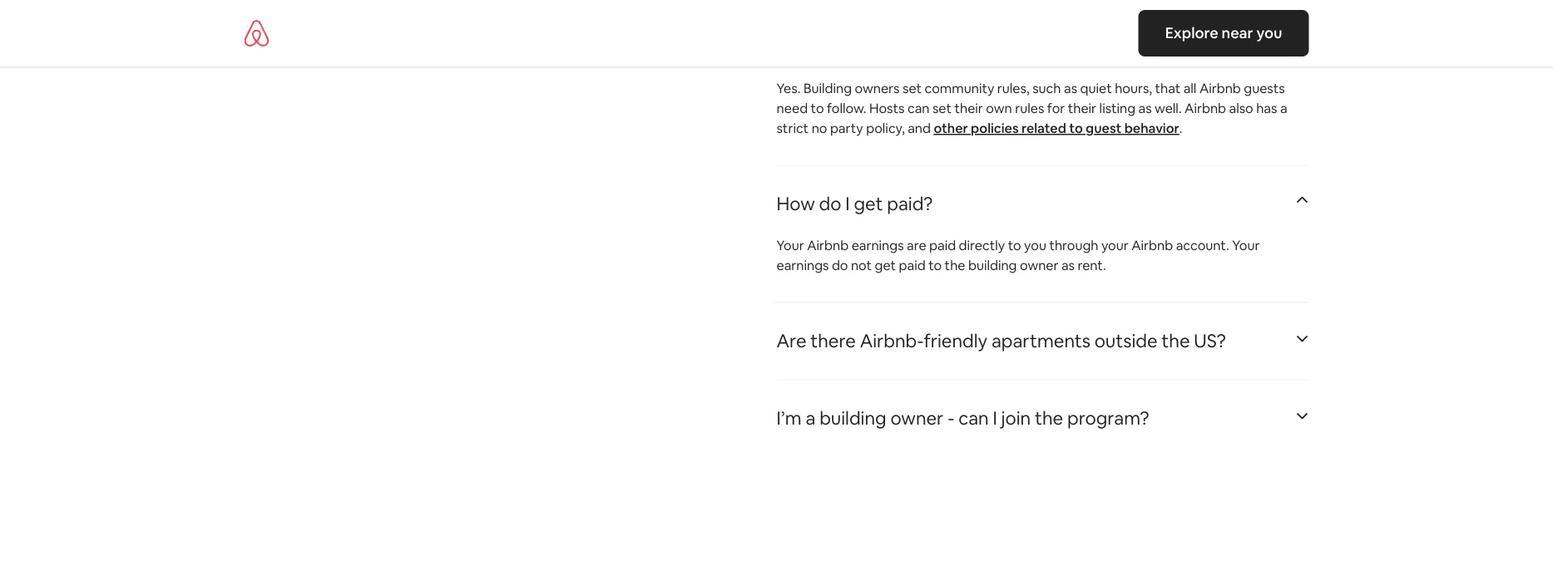 Task type: vqa. For each thing, say whether or not it's contained in the screenshot.
Petersburg,
no



Task type: describe. For each thing, give the bounding box(es) containing it.
are there airbnb-friendly apartments outside the us?
[[777, 330, 1226, 353]]

building inside your airbnb earnings are paid directly to you through your airbnb account. your earnings do not get paid to the building owner as rent.
[[969, 257, 1017, 274]]

‑
[[948, 407, 955, 431]]

1 vertical spatial building
[[820, 407, 887, 431]]

your airbnb earnings are paid directly to you through your airbnb account. your earnings do not get paid to the building owner as rent.
[[777, 237, 1260, 274]]

has
[[1257, 100, 1278, 117]]

apartments
[[992, 330, 1091, 353]]

join
[[1002, 407, 1031, 431]]

1 horizontal spatial set
[[933, 100, 952, 117]]

0 horizontal spatial for
[[904, 35, 929, 59]]

quiet
[[1081, 80, 1112, 97]]

explore near you button
[[1139, 10, 1309, 57]]

outside
[[1095, 330, 1158, 353]]

directly
[[959, 237, 1005, 254]]

community
[[925, 80, 995, 97]]

get inside your airbnb earnings are paid directly to you through your airbnb account. your earnings do not get paid to the building owner as rent.
[[875, 257, 896, 274]]

owners
[[855, 80, 900, 97]]

owner inside your airbnb earnings are paid directly to you through your airbnb account. your earnings do not get paid to the building owner as rent.
[[1020, 257, 1059, 274]]

0 vertical spatial as
[[1064, 80, 1078, 97]]

building
[[804, 80, 852, 97]]

strict
[[777, 120, 809, 137]]

to down paid?
[[929, 257, 942, 274]]

1 your from the left
[[777, 237, 804, 254]]

such
[[1033, 80, 1061, 97]]

behave?
[[1093, 35, 1163, 59]]

rules inside the yes. building owners set community rules, such as quiet hours, that all airbnb guests need to follow. hosts can set their own rules for their listing as well. airbnb also has a strict no party policy, and
[[1015, 100, 1045, 117]]

need
[[777, 100, 808, 117]]

no
[[812, 120, 827, 137]]

also
[[1229, 100, 1254, 117]]

the inside your airbnb earnings are paid directly to you through your airbnb account. your earnings do not get paid to the building owner as rent.
[[945, 257, 966, 274]]

2 vertical spatial the
[[1035, 407, 1064, 431]]

do inside your airbnb earnings are paid directly to you through your airbnb account. your earnings do not get paid to the building owner as rent.
[[832, 257, 848, 274]]

yes. building owners set community rules, such as quiet hours, that all airbnb guests need to follow. hosts can set their own rules for their listing as well. airbnb also has a strict no party policy, and
[[777, 80, 1288, 137]]

1 vertical spatial as
[[1139, 100, 1152, 117]]

rent.
[[1078, 257, 1106, 274]]

0 vertical spatial get
[[854, 192, 883, 216]]

can inside the yes. building owners set community rules, such as quiet hours, that all airbnb guests need to follow. hosts can set their own rules for their listing as well. airbnb also has a strict no party policy, and
[[908, 100, 930, 117]]

you inside your airbnb earnings are paid directly to you through your airbnb account. your earnings do not get paid to the building owner as rent.
[[1024, 237, 1047, 254]]

yes.
[[777, 80, 801, 97]]

2 your from the left
[[1233, 237, 1260, 254]]

how do i get paid?
[[777, 192, 933, 216]]

rules,
[[998, 80, 1030, 97]]

well.
[[1155, 100, 1182, 117]]

1 horizontal spatial earnings
[[852, 237, 904, 254]]

listing
[[1100, 100, 1136, 117]]

other
[[934, 120, 968, 137]]

hours,
[[1115, 80, 1153, 97]]

to left guest
[[1069, 120, 1083, 137]]

for inside the yes. building owners set community rules, such as quiet hours, that all airbnb guests need to follow. hosts can set their own rules for their listing as well. airbnb also has a strict no party policy, and
[[1047, 100, 1065, 117]]

us?
[[1194, 330, 1226, 353]]

policies
[[971, 120, 1019, 137]]

your
[[1102, 237, 1129, 254]]

that
[[1155, 80, 1181, 97]]

own
[[986, 100, 1012, 117]]

0 horizontal spatial a
[[806, 407, 816, 431]]



Task type: locate. For each thing, give the bounding box(es) containing it.
airbnb down 'all'
[[1185, 100, 1227, 117]]

1 horizontal spatial you
[[1257, 23, 1283, 43]]

through
[[1050, 237, 1099, 254]]

account.
[[1176, 237, 1230, 254]]

1 vertical spatial get
[[875, 257, 896, 274]]

to right directly
[[1008, 237, 1022, 254]]

1 horizontal spatial the
[[1035, 407, 1064, 431]]

2 are from the top
[[777, 330, 807, 353]]

rules
[[860, 35, 900, 59], [1015, 100, 1045, 117]]

a right i'm
[[806, 407, 816, 431]]

1 vertical spatial owner
[[891, 407, 944, 431]]

your right account.
[[1233, 237, 1260, 254]]

explore
[[1166, 23, 1219, 43]]

guests
[[973, 35, 1029, 59], [1244, 80, 1285, 97]]

i
[[846, 192, 850, 216], [993, 407, 998, 431]]

1 horizontal spatial for
[[1047, 100, 1065, 117]]

are
[[907, 237, 927, 254]]

i right how
[[846, 192, 850, 216]]

1 vertical spatial can
[[959, 407, 989, 431]]

paid
[[930, 237, 956, 254], [899, 257, 926, 274]]

0 horizontal spatial their
[[955, 100, 983, 117]]

are there rules for how guests should behave?
[[777, 35, 1163, 59]]

to inside the yes. building owners set community rules, such as quiet hours, that all airbnb guests need to follow. hosts can set their own rules for their listing as well. airbnb also has a strict no party policy, and
[[811, 100, 824, 117]]

a right has
[[1281, 100, 1288, 117]]

0 horizontal spatial rules
[[860, 35, 900, 59]]

1 vertical spatial are
[[777, 330, 807, 353]]

1 horizontal spatial paid
[[930, 237, 956, 254]]

and
[[908, 120, 931, 137]]

you left through
[[1024, 237, 1047, 254]]

set
[[903, 80, 922, 97], [933, 100, 952, 117]]

hosts
[[870, 100, 905, 117]]

as down through
[[1062, 257, 1075, 274]]

0 horizontal spatial paid
[[899, 257, 926, 274]]

1 vertical spatial the
[[1162, 330, 1190, 353]]

0 horizontal spatial the
[[945, 257, 966, 274]]

for left how
[[904, 35, 929, 59]]

paid right are
[[930, 237, 956, 254]]

friendly
[[924, 330, 988, 353]]

1 horizontal spatial rules
[[1015, 100, 1045, 117]]

there left airbnb- at right
[[811, 330, 856, 353]]

1 horizontal spatial i
[[993, 407, 998, 431]]

a
[[1281, 100, 1288, 117], [806, 407, 816, 431]]

2 their from the left
[[1068, 100, 1097, 117]]

for up other policies related to guest behavior link
[[1047, 100, 1065, 117]]

1 vertical spatial for
[[1047, 100, 1065, 117]]

1 horizontal spatial their
[[1068, 100, 1097, 117]]

for
[[904, 35, 929, 59], [1047, 100, 1065, 117]]

1 their from the left
[[955, 100, 983, 117]]

i'm a building owner ‑ can i join the program?
[[777, 407, 1150, 431]]

owner
[[1020, 257, 1059, 274], [891, 407, 944, 431]]

0 vertical spatial a
[[1281, 100, 1288, 117]]

1 vertical spatial paid
[[899, 257, 926, 274]]

airbnb
[[1200, 80, 1241, 97], [1185, 100, 1227, 117], [807, 237, 849, 254], [1132, 237, 1173, 254]]

rules up owners
[[860, 35, 900, 59]]

1 vertical spatial you
[[1024, 237, 1047, 254]]

can up and
[[908, 100, 930, 117]]

do left not
[[832, 257, 848, 274]]

guests inside the yes. building owners set community rules, such as quiet hours, that all airbnb guests need to follow. hosts can set their own rules for their listing as well. airbnb also has a strict no party policy, and
[[1244, 80, 1285, 97]]

2 vertical spatial as
[[1062, 257, 1075, 274]]

0 horizontal spatial i
[[846, 192, 850, 216]]

as
[[1064, 80, 1078, 97], [1139, 100, 1152, 117], [1062, 257, 1075, 274]]

to
[[811, 100, 824, 117], [1069, 120, 1083, 137], [1008, 237, 1022, 254], [929, 257, 942, 274]]

0 horizontal spatial you
[[1024, 237, 1047, 254]]

should
[[1033, 35, 1089, 59]]

0 horizontal spatial earnings
[[777, 257, 829, 274]]

1 vertical spatial there
[[811, 330, 856, 353]]

airbnb right your
[[1132, 237, 1173, 254]]

0 vertical spatial earnings
[[852, 237, 904, 254]]

there up building
[[811, 35, 856, 59]]

as inside your airbnb earnings are paid directly to you through your airbnb account. your earnings do not get paid to the building owner as rent.
[[1062, 257, 1075, 274]]

program?
[[1068, 407, 1150, 431]]

0 vertical spatial there
[[811, 35, 856, 59]]

0 vertical spatial set
[[903, 80, 922, 97]]

0 horizontal spatial owner
[[891, 407, 944, 431]]

explore near you
[[1166, 23, 1283, 43]]

other policies related to guest behavior .
[[934, 120, 1183, 137]]

a inside the yes. building owners set community rules, such as quiet hours, that all airbnb guests need to follow. hosts can set their own rules for their listing as well. airbnb also has a strict no party policy, and
[[1281, 100, 1288, 117]]

airbnb down how do i get paid?
[[807, 237, 849, 254]]

as up behavior
[[1139, 100, 1152, 117]]

0 vertical spatial owner
[[1020, 257, 1059, 274]]

1 horizontal spatial building
[[969, 257, 1017, 274]]

i'm
[[777, 407, 802, 431]]

your down how
[[777, 237, 804, 254]]

building down directly
[[969, 257, 1017, 274]]

near
[[1222, 23, 1254, 43]]

are
[[777, 35, 807, 59], [777, 330, 807, 353]]

building
[[969, 257, 1017, 274], [820, 407, 887, 431]]

are for are there rules for how guests should behave?
[[777, 35, 807, 59]]

how
[[933, 35, 969, 59]]

0 horizontal spatial guests
[[973, 35, 1029, 59]]

paid down are
[[899, 257, 926, 274]]

0 vertical spatial i
[[846, 192, 850, 216]]

the
[[945, 257, 966, 274], [1162, 330, 1190, 353], [1035, 407, 1064, 431]]

0 horizontal spatial your
[[777, 237, 804, 254]]

0 horizontal spatial can
[[908, 100, 930, 117]]

rules up related
[[1015, 100, 1045, 117]]

do
[[819, 192, 842, 216], [832, 257, 848, 274]]

there for rules
[[811, 35, 856, 59]]

0 vertical spatial for
[[904, 35, 929, 59]]

you
[[1257, 23, 1283, 43], [1024, 237, 1047, 254]]

there
[[811, 35, 856, 59], [811, 330, 856, 353]]

airbnb-
[[860, 330, 924, 353]]

behavior
[[1125, 120, 1180, 137]]

guests up has
[[1244, 80, 1285, 97]]

all
[[1184, 80, 1197, 97]]

earnings up not
[[852, 237, 904, 254]]

related
[[1022, 120, 1067, 137]]

policy,
[[866, 120, 905, 137]]

other policies related to guest behavior link
[[934, 120, 1180, 137]]

0 vertical spatial can
[[908, 100, 930, 117]]

1 horizontal spatial guests
[[1244, 80, 1285, 97]]

paid?
[[887, 192, 933, 216]]

there for airbnb-
[[811, 330, 856, 353]]

your
[[777, 237, 804, 254], [1233, 237, 1260, 254]]

to up no at the right of page
[[811, 100, 824, 117]]

how
[[777, 192, 815, 216]]

0 horizontal spatial set
[[903, 80, 922, 97]]

get left paid?
[[854, 192, 883, 216]]

can
[[908, 100, 930, 117], [959, 407, 989, 431]]

1 horizontal spatial can
[[959, 407, 989, 431]]

set up hosts on the top
[[903, 80, 922, 97]]

2 there from the top
[[811, 330, 856, 353]]

1 vertical spatial guests
[[1244, 80, 1285, 97]]

0 vertical spatial paid
[[930, 237, 956, 254]]

you right near
[[1257, 23, 1283, 43]]

do right how
[[819, 192, 842, 216]]

get right not
[[875, 257, 896, 274]]

0 vertical spatial you
[[1257, 23, 1283, 43]]

i left join
[[993, 407, 998, 431]]

earnings left not
[[777, 257, 829, 274]]

owner left ‑
[[891, 407, 944, 431]]

1 vertical spatial earnings
[[777, 257, 829, 274]]

building right i'm
[[820, 407, 887, 431]]

the left us?
[[1162, 330, 1190, 353]]

1 vertical spatial do
[[832, 257, 848, 274]]

as right such
[[1064, 80, 1078, 97]]

party
[[830, 120, 864, 137]]

1 there from the top
[[811, 35, 856, 59]]

1 are from the top
[[777, 35, 807, 59]]

0 vertical spatial do
[[819, 192, 842, 216]]

1 vertical spatial a
[[806, 407, 816, 431]]

guest
[[1086, 120, 1122, 137]]

0 vertical spatial building
[[969, 257, 1017, 274]]

1 vertical spatial i
[[993, 407, 998, 431]]

1 vertical spatial set
[[933, 100, 952, 117]]

follow.
[[827, 100, 867, 117]]

earnings
[[852, 237, 904, 254], [777, 257, 829, 274]]

0 vertical spatial guests
[[973, 35, 1029, 59]]

are for are there airbnb-friendly apartments outside the us?
[[777, 330, 807, 353]]

set up other
[[933, 100, 952, 117]]

are up i'm
[[777, 330, 807, 353]]

1 horizontal spatial owner
[[1020, 257, 1059, 274]]

owner down through
[[1020, 257, 1059, 274]]

guests up rules,
[[973, 35, 1029, 59]]

airbnb up also
[[1200, 80, 1241, 97]]

0 vertical spatial are
[[777, 35, 807, 59]]

can right ‑
[[959, 407, 989, 431]]

their down the quiet on the top right of the page
[[1068, 100, 1097, 117]]

are up yes.
[[777, 35, 807, 59]]

1 vertical spatial rules
[[1015, 100, 1045, 117]]

0 vertical spatial rules
[[860, 35, 900, 59]]

.
[[1180, 120, 1183, 137]]

0 vertical spatial the
[[945, 257, 966, 274]]

you inside 'button'
[[1257, 23, 1283, 43]]

the right join
[[1035, 407, 1064, 431]]

2 horizontal spatial the
[[1162, 330, 1190, 353]]

get
[[854, 192, 883, 216], [875, 257, 896, 274]]

the down directly
[[945, 257, 966, 274]]

their down the community at the right top
[[955, 100, 983, 117]]

0 horizontal spatial building
[[820, 407, 887, 431]]

not
[[851, 257, 872, 274]]

1 horizontal spatial a
[[1281, 100, 1288, 117]]

their
[[955, 100, 983, 117], [1068, 100, 1097, 117]]

1 horizontal spatial your
[[1233, 237, 1260, 254]]



